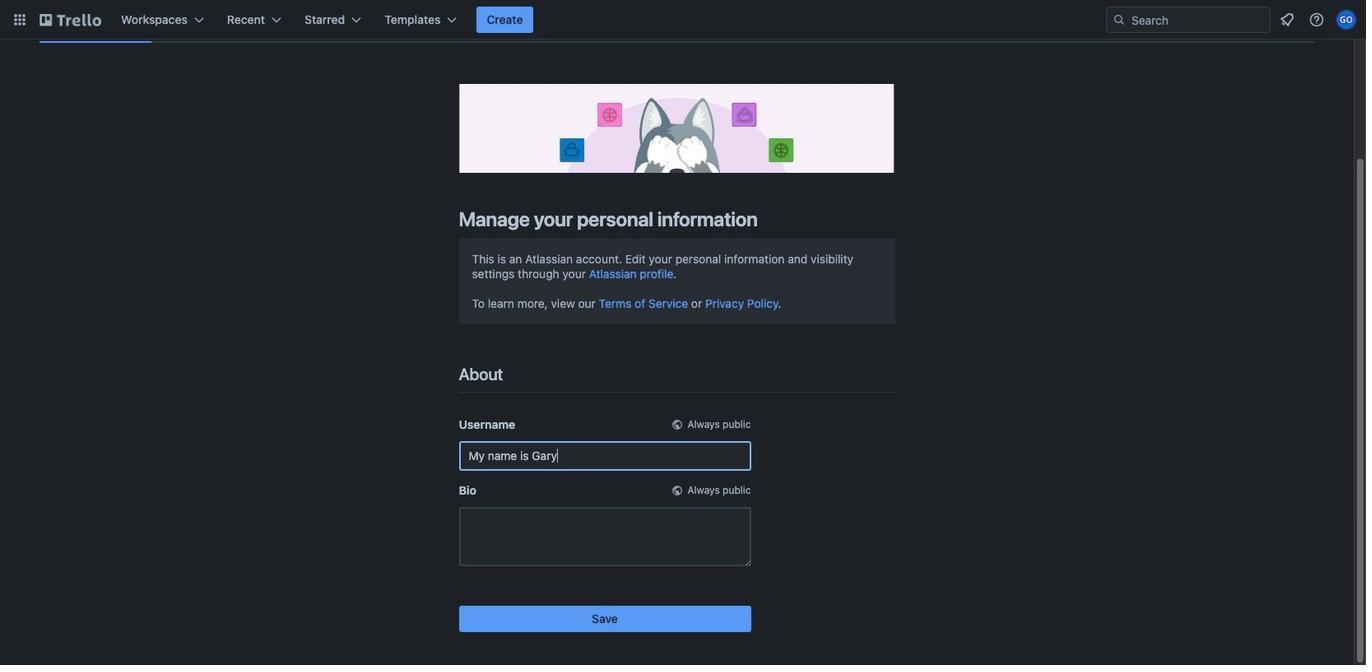 Task type: locate. For each thing, give the bounding box(es) containing it.
back to home image
[[40, 7, 101, 33]]

gary orlando (garyorlando) image
[[1337, 10, 1357, 30]]

primary element
[[0, 0, 1366, 40]]

None text field
[[459, 441, 751, 471], [459, 507, 751, 566], [459, 441, 751, 471], [459, 507, 751, 566]]

Search field
[[1126, 8, 1270, 31]]



Task type: describe. For each thing, give the bounding box(es) containing it.
open information menu image
[[1309, 12, 1325, 28]]

0 notifications image
[[1278, 10, 1297, 30]]

search image
[[1113, 13, 1126, 26]]



Task type: vqa. For each thing, say whether or not it's contained in the screenshot.
the primary element
yes



